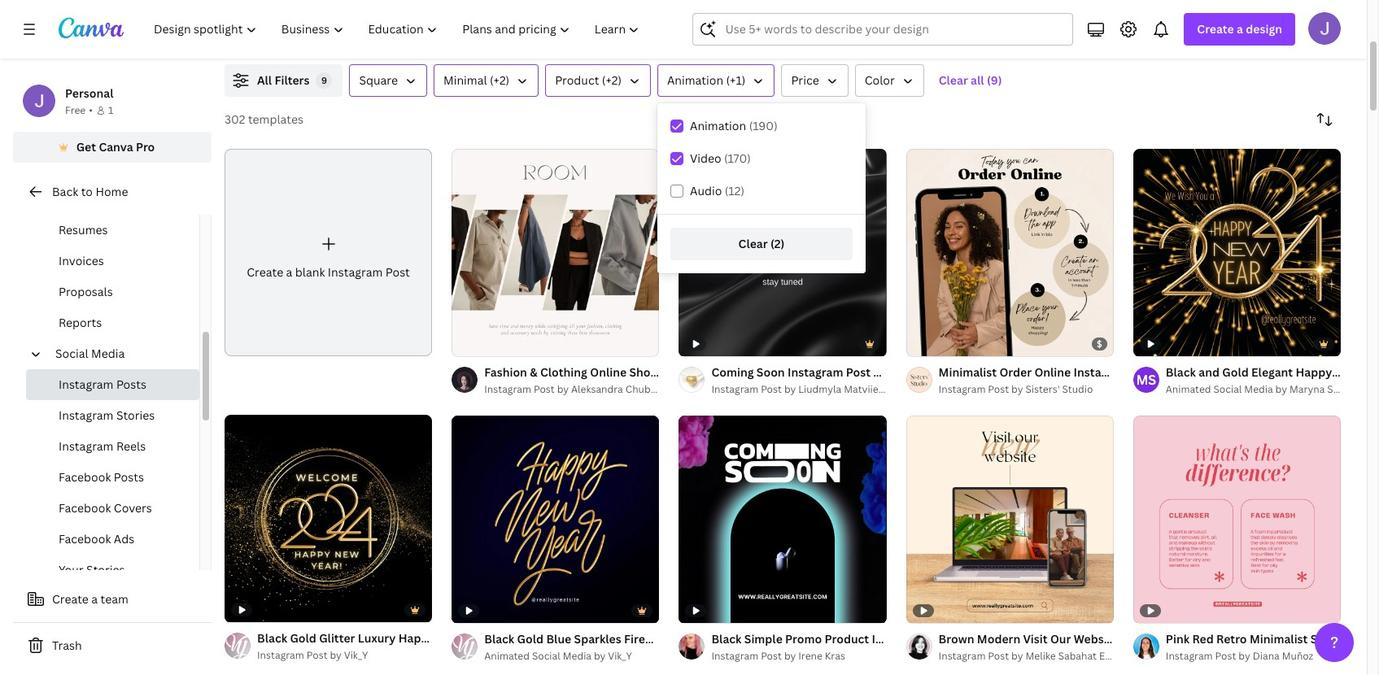 Task type: locate. For each thing, give the bounding box(es) containing it.
animation
[[667, 72, 724, 88], [690, 118, 747, 134]]

(+2) for product (+2)
[[602, 72, 622, 88]]

reels
[[116, 439, 146, 454]]

1 (+2) from the left
[[490, 72, 510, 88]]

2 (+2) from the left
[[602, 72, 622, 88]]

animation inside button
[[667, 72, 724, 88]]

1 vertical spatial posts
[[114, 470, 144, 485]]

facebook covers link
[[26, 493, 199, 524]]

a left design
[[1237, 21, 1244, 37]]

animation left (+1)
[[667, 72, 724, 88]]

create a design button
[[1185, 13, 1296, 46]]

(9)
[[987, 72, 1003, 88]]

9 filter options selected element
[[316, 72, 332, 89]]

by inside minimalist order online instagram post instagram post by sisters' studio
[[1012, 383, 1024, 397]]

(190)
[[749, 118, 778, 134]]

1 vertical spatial facebook
[[59, 501, 111, 516]]

facebook
[[59, 470, 111, 485], [59, 501, 111, 516], [59, 532, 111, 547]]

create inside button
[[52, 592, 89, 607]]

black inside black simple promo product instagram post instagram post by irene kras
[[712, 632, 742, 647]]

1 vertical spatial social
[[1214, 383, 1243, 397]]

invoices
[[59, 253, 104, 269]]

instagram inside "link"
[[257, 649, 304, 663]]

media inside the black and gold elegant happy new yea animated social media by maryna stryzhak
[[1245, 383, 1274, 397]]

facebook ads link
[[26, 524, 199, 555]]

a inside dropdown button
[[1237, 21, 1244, 37]]

video
[[690, 151, 722, 166], [874, 365, 906, 380], [1122, 632, 1154, 647]]

0 vertical spatial stories
[[116, 408, 155, 423]]

animation (+1)
[[667, 72, 746, 88]]

(+2) for minimal (+2)
[[490, 72, 510, 88]]

instagram reels
[[59, 439, 146, 454]]

1 vertical spatial clear
[[739, 236, 768, 252]]

maryna
[[1290, 383, 1326, 397]]

create down your
[[52, 592, 89, 607]]

all
[[257, 72, 272, 88]]

(2)
[[771, 236, 785, 252]]

0 vertical spatial product
[[555, 72, 599, 88]]

color
[[865, 72, 895, 88]]

fashion
[[485, 365, 527, 380]]

2 facebook from the top
[[59, 501, 111, 516]]

1 vertical spatial animated
[[485, 650, 530, 664]]

1 vertical spatial media
[[1245, 383, 1274, 397]]

0 horizontal spatial create
[[52, 592, 89, 607]]

video left pink
[[1122, 632, 1154, 647]]

stryzhak
[[1328, 383, 1368, 397]]

2 horizontal spatial media
[[1245, 383, 1274, 397]]

facebook up "facebook ads"
[[59, 501, 111, 516]]

templates
[[248, 112, 304, 127]]

showroom
[[661, 365, 721, 380]]

(+2) inside button
[[490, 72, 510, 88]]

(+2) inside 'button'
[[602, 72, 622, 88]]

2 horizontal spatial video
[[1122, 632, 1154, 647]]

black left the simple at the bottom right
[[712, 632, 742, 647]]

black inside the black and gold elegant happy new yea animated social media by maryna stryzhak
[[1166, 365, 1197, 380]]

a
[[1237, 21, 1244, 37], [286, 264, 293, 280], [91, 592, 98, 607]]

stories
[[116, 408, 155, 423], [86, 563, 125, 578]]

fashion & clothing online shop showroom instagram post image
[[452, 149, 660, 357]]

facebook up your stories
[[59, 532, 111, 547]]

1 vertical spatial video
[[874, 365, 906, 380]]

2 online from the left
[[1035, 365, 1072, 380]]

social inside the animated social media by vik_y link
[[532, 650, 561, 664]]

2 vertical spatial create
[[52, 592, 89, 607]]

order
[[1000, 365, 1032, 380]]

skincare
[[1311, 632, 1359, 647]]

create left blank
[[247, 264, 283, 280]]

minimalist inside minimalist order online instagram post instagram post by sisters' studio
[[939, 365, 997, 380]]

ms link
[[1134, 367, 1160, 393]]

2 horizontal spatial social
[[1214, 383, 1243, 397]]

2 vertical spatial a
[[91, 592, 98, 607]]

a left "team"
[[91, 592, 98, 607]]

fac
[[1361, 632, 1380, 647]]

facebook inside the facebook ads link
[[59, 532, 111, 547]]

1 horizontal spatial black
[[1166, 365, 1197, 380]]

online up sisters'
[[1035, 365, 1072, 380]]

0 vertical spatial posts
[[116, 377, 146, 392]]

1 horizontal spatial product
[[825, 632, 870, 647]]

0 vertical spatial animated
[[1166, 383, 1212, 397]]

posts down reels
[[114, 470, 144, 485]]

0 vertical spatial animation
[[667, 72, 724, 88]]

0 vertical spatial black
[[1166, 365, 1197, 380]]

by inside pink red retro minimalist skincare fac instagram post by diana muñoz
[[1239, 650, 1251, 664]]

free •
[[65, 103, 93, 117]]

reports link
[[26, 308, 199, 339]]

1 facebook from the top
[[59, 470, 111, 485]]

new
[[1335, 365, 1360, 380]]

get canva pro
[[76, 139, 155, 155]]

facebook inside facebook posts link
[[59, 470, 111, 485]]

0 horizontal spatial a
[[91, 592, 98, 607]]

all filters
[[257, 72, 310, 88]]

instagram post by sisters' studio link
[[939, 382, 1114, 398]]

stories up reels
[[116, 408, 155, 423]]

1 vertical spatial stories
[[86, 563, 125, 578]]

back to home
[[52, 184, 128, 199]]

a inside button
[[91, 592, 98, 607]]

0 vertical spatial a
[[1237, 21, 1244, 37]]

a left blank
[[286, 264, 293, 280]]

facebook inside facebook covers link
[[59, 501, 111, 516]]

0 horizontal spatial social
[[55, 346, 88, 361]]

video up matviiets
[[874, 365, 906, 380]]

gold
[[1223, 365, 1249, 380]]

facebook for facebook ads
[[59, 532, 111, 547]]

coming soon instagram post video link
[[712, 364, 906, 382]]

by inside the brown modern visit our website video instagram post instagram post by melike sabahat ediz
[[1012, 650, 1024, 664]]

video left the (170)
[[690, 151, 722, 166]]

trash
[[52, 638, 82, 654]]

create for create a blank instagram post
[[247, 264, 283, 280]]

stories for your stories
[[86, 563, 125, 578]]

media
[[91, 346, 125, 361], [1245, 383, 1274, 397], [563, 650, 592, 664]]

0 vertical spatial create
[[1198, 21, 1235, 37]]

animation up video (170)
[[690, 118, 747, 134]]

2 vertical spatial video
[[1122, 632, 1154, 647]]

retro
[[1217, 632, 1248, 647]]

1 horizontal spatial clear
[[939, 72, 969, 88]]

1 vertical spatial black
[[712, 632, 742, 647]]

1 horizontal spatial media
[[563, 650, 592, 664]]

0 horizontal spatial online
[[590, 365, 627, 380]]

0 vertical spatial clear
[[939, 72, 969, 88]]

product inside 'button'
[[555, 72, 599, 88]]

$
[[1097, 338, 1103, 350]]

0 vertical spatial minimalist
[[939, 365, 997, 380]]

price
[[792, 72, 820, 88]]

our
[[1051, 632, 1072, 647]]

1 horizontal spatial (+2)
[[602, 72, 622, 88]]

302
[[225, 112, 245, 127]]

2 horizontal spatial create
[[1198, 21, 1235, 37]]

yea
[[1363, 365, 1380, 380]]

by inside fashion & clothing online shop showroom instagram post instagram post by aleksandra chubar
[[557, 383, 569, 397]]

square
[[359, 72, 398, 88]]

0 horizontal spatial minimalist
[[939, 365, 997, 380]]

0 horizontal spatial vik_y
[[344, 649, 368, 663]]

2 vertical spatial social
[[532, 650, 561, 664]]

0 vertical spatial media
[[91, 346, 125, 361]]

clear left all
[[939, 72, 969, 88]]

1 horizontal spatial create
[[247, 264, 283, 280]]

1 horizontal spatial vik_y
[[608, 650, 632, 664]]

instagram stories link
[[26, 401, 199, 431]]

create left design
[[1198, 21, 1235, 37]]

audio
[[690, 183, 722, 199]]

video inside the brown modern visit our website video instagram post instagram post by melike sabahat ediz
[[1122, 632, 1154, 647]]

online up 'aleksandra'
[[590, 365, 627, 380]]

minimalist up diana
[[1250, 632, 1308, 647]]

1 vertical spatial a
[[286, 264, 293, 280]]

a for design
[[1237, 21, 1244, 37]]

animated social media by maryna stryzhak link
[[1166, 382, 1368, 398]]

2 horizontal spatial a
[[1237, 21, 1244, 37]]

3 facebook from the top
[[59, 532, 111, 547]]

posts down "social media" link
[[116, 377, 146, 392]]

create inside dropdown button
[[1198, 21, 1235, 37]]

0 horizontal spatial (+2)
[[490, 72, 510, 88]]

1 vertical spatial minimalist
[[1250, 632, 1308, 647]]

1 horizontal spatial online
[[1035, 365, 1072, 380]]

1 horizontal spatial minimalist
[[1250, 632, 1308, 647]]

product (+2) button
[[546, 64, 651, 97]]

melike
[[1026, 650, 1056, 664]]

0 horizontal spatial black
[[712, 632, 742, 647]]

jacob simon image
[[1309, 12, 1342, 45]]

0 horizontal spatial clear
[[739, 236, 768, 252]]

trash link
[[13, 630, 212, 663]]

1 online from the left
[[590, 365, 627, 380]]

black left and
[[1166, 365, 1197, 380]]

minimalist left order
[[939, 365, 997, 380]]

clear left the (2)
[[739, 236, 768, 252]]

pink red retro minimalist skincare fac instagram post by diana muñoz
[[1166, 632, 1380, 664]]

ads
[[114, 532, 134, 547]]

brown modern visit our website video instagram post link
[[939, 631, 1239, 649]]

stories for instagram stories
[[116, 408, 155, 423]]

0 vertical spatial facebook
[[59, 470, 111, 485]]

black for black and gold elegant happy new yea
[[1166, 365, 1197, 380]]

1 horizontal spatial social
[[532, 650, 561, 664]]

1 vertical spatial product
[[825, 632, 870, 647]]

create a design
[[1198, 21, 1283, 37]]

0 vertical spatial video
[[690, 151, 722, 166]]

and
[[1199, 365, 1220, 380]]

studio
[[1063, 383, 1094, 397]]

square button
[[350, 64, 427, 97]]

1 vertical spatial animation
[[690, 118, 747, 134]]

None search field
[[693, 13, 1074, 46]]

2 vertical spatial facebook
[[59, 532, 111, 547]]

Sort by button
[[1309, 103, 1342, 136]]

clear
[[939, 72, 969, 88], [739, 236, 768, 252]]

your stories
[[59, 563, 125, 578]]

stories up create a team button
[[86, 563, 125, 578]]

soon
[[757, 365, 785, 380]]

by
[[557, 383, 569, 397], [785, 383, 796, 397], [1012, 383, 1024, 397], [1276, 383, 1288, 397], [330, 649, 342, 663], [594, 650, 606, 664], [785, 650, 796, 664], [1012, 650, 1024, 664], [1239, 650, 1251, 664]]

1 horizontal spatial animated
[[1166, 383, 1212, 397]]

online inside fashion & clothing online shop showroom instagram post instagram post by aleksandra chubar
[[590, 365, 627, 380]]

get canva pro button
[[13, 132, 212, 163]]

clear all (9) button
[[931, 64, 1011, 97]]

your
[[59, 563, 84, 578]]

1 horizontal spatial a
[[286, 264, 293, 280]]

0 horizontal spatial product
[[555, 72, 599, 88]]

facebook down 'instagram reels'
[[59, 470, 111, 485]]

1 horizontal spatial video
[[874, 365, 906, 380]]

1 vertical spatial create
[[247, 264, 283, 280]]

instagram post by liudmyla matviiets link
[[712, 382, 888, 398]]

minimalist inside pink red retro minimalist skincare fac instagram post by diana muñoz
[[1250, 632, 1308, 647]]

by inside "link"
[[330, 649, 342, 663]]

0 vertical spatial social
[[55, 346, 88, 361]]

minimalist order online instagram post image
[[907, 149, 1114, 357]]



Task type: describe. For each thing, give the bounding box(es) containing it.
0 horizontal spatial animated
[[485, 650, 530, 664]]

reports
[[59, 315, 102, 331]]

muñoz
[[1283, 650, 1314, 664]]

create a blank instagram post
[[247, 264, 410, 280]]

(12)
[[725, 183, 745, 199]]

price button
[[782, 64, 849, 97]]

fashion & clothing online shop showroom instagram post instagram post by aleksandra chubar
[[485, 365, 806, 397]]

team
[[101, 592, 129, 607]]

modern
[[978, 632, 1021, 647]]

by inside the black and gold elegant happy new yea animated social media by maryna stryzhak
[[1276, 383, 1288, 397]]

all
[[971, 72, 985, 88]]

red
[[1193, 632, 1214, 647]]

black and gold elegant happy new yea link
[[1166, 364, 1380, 382]]

0 horizontal spatial media
[[91, 346, 125, 361]]

animated social media by vik_y link
[[485, 649, 660, 665]]

blank
[[295, 264, 325, 280]]

animation for animation (+1)
[[667, 72, 724, 88]]

instagram post by aleksandra chubar link
[[485, 382, 660, 398]]

create for create a team
[[52, 592, 89, 607]]

canva
[[99, 139, 133, 155]]

clear for clear all (9)
[[939, 72, 969, 88]]

brown
[[939, 632, 975, 647]]

create for create a design
[[1198, 21, 1235, 37]]

a for blank
[[286, 264, 293, 280]]

1
[[108, 103, 113, 117]]

facebook posts link
[[26, 462, 199, 493]]

posts for facebook posts
[[114, 470, 144, 485]]

instagram inside pink red retro minimalist skincare fac instagram post by diana muñoz
[[1166, 650, 1213, 664]]

personal
[[65, 85, 113, 101]]

Search search field
[[726, 14, 1063, 45]]

aleksandra
[[571, 383, 623, 397]]

instagram post by vik_y link
[[257, 648, 432, 665]]

fashion & clothing online shop showroom instagram post link
[[485, 364, 806, 382]]

invoices link
[[26, 246, 199, 277]]

shop
[[630, 365, 658, 380]]

top level navigation element
[[143, 13, 654, 46]]

sisters'
[[1026, 383, 1060, 397]]

product inside black simple promo product instagram post instagram post by irene kras
[[825, 632, 870, 647]]

online inside minimalist order online instagram post instagram post by sisters' studio
[[1035, 365, 1072, 380]]

by inside coming soon instagram post video instagram post by liudmyla matviiets
[[785, 383, 796, 397]]

diana
[[1253, 650, 1280, 664]]

create a blank instagram post element
[[225, 149, 432, 357]]

black simple promo product instagram post link
[[712, 631, 955, 649]]

clear (2)
[[739, 236, 785, 252]]

instagram post by melike sabahat ediz link
[[939, 649, 1119, 665]]

2 vertical spatial media
[[563, 650, 592, 664]]

create a team button
[[13, 584, 212, 616]]

free
[[65, 103, 86, 117]]

clear for clear (2)
[[739, 236, 768, 252]]

post inside "link"
[[307, 649, 328, 663]]

elegant
[[1252, 365, 1294, 380]]

to
[[81, 184, 93, 199]]

302 templates
[[225, 112, 304, 127]]

promo
[[786, 632, 822, 647]]

animation for animation (190)
[[690, 118, 747, 134]]

happy
[[1296, 365, 1333, 380]]

posts for instagram posts
[[116, 377, 146, 392]]

black and gold elegant happy new yea animated social media by maryna stryzhak
[[1166, 365, 1380, 397]]

a for team
[[91, 592, 98, 607]]

animated social media by vik_y
[[485, 650, 632, 664]]

animated inside the black and gold elegant happy new yea animated social media by maryna stryzhak
[[1166, 383, 1212, 397]]

video (170)
[[690, 151, 751, 166]]

your stories link
[[26, 555, 199, 586]]

maryna stryzhak image
[[1134, 367, 1160, 393]]

create a blank instagram post link
[[225, 149, 432, 357]]

post inside pink red retro minimalist skincare fac instagram post by diana muñoz
[[1216, 650, 1237, 664]]

get
[[76, 139, 96, 155]]

animation (190)
[[690, 118, 778, 134]]

social inside "social media" link
[[55, 346, 88, 361]]

instagram post by vik_y
[[257, 649, 368, 663]]

instagram posts
[[59, 377, 146, 392]]

instagram post templates image
[[994, 0, 1342, 45]]

facebook ads
[[59, 532, 134, 547]]

clear all (9)
[[939, 72, 1003, 88]]

product (+2)
[[555, 72, 622, 88]]

instagram post by diana muñoz link
[[1166, 649, 1342, 665]]

facebook for facebook posts
[[59, 470, 111, 485]]

resumes link
[[26, 215, 199, 246]]

liudmyla
[[799, 383, 842, 397]]

irene
[[799, 650, 823, 664]]

vik_y inside "link"
[[344, 649, 368, 663]]

audio (12)
[[690, 183, 745, 199]]

(+1)
[[727, 72, 746, 88]]

black for black simple promo product instagram post
[[712, 632, 742, 647]]

filters
[[275, 72, 310, 88]]

facebook covers
[[59, 501, 152, 516]]

video inside coming soon instagram post video instagram post by liudmyla matviiets
[[874, 365, 906, 380]]

social media
[[55, 346, 125, 361]]

•
[[89, 103, 93, 117]]

social inside the black and gold elegant happy new yea animated social media by maryna stryzhak
[[1214, 383, 1243, 397]]

resumes
[[59, 222, 108, 238]]

&
[[530, 365, 538, 380]]

matviiets
[[844, 383, 888, 397]]

sabahat
[[1059, 650, 1097, 664]]

maryna stryzhak element
[[1134, 367, 1160, 393]]

minimal (+2) button
[[434, 64, 539, 97]]

facebook posts
[[59, 470, 144, 485]]

clothing
[[540, 365, 588, 380]]

instagram stories
[[59, 408, 155, 423]]

color button
[[855, 64, 925, 97]]

ediz
[[1100, 650, 1119, 664]]

facebook for facebook covers
[[59, 501, 111, 516]]

website
[[1074, 632, 1119, 647]]

home
[[96, 184, 128, 199]]

create a team
[[52, 592, 129, 607]]

social media link
[[49, 339, 190, 370]]

minimal (+2)
[[444, 72, 510, 88]]

0 horizontal spatial video
[[690, 151, 722, 166]]

coming soon instagram post video instagram post by liudmyla matviiets
[[712, 365, 906, 397]]

by inside black simple promo product instagram post instagram post by irene kras
[[785, 650, 796, 664]]

chubar
[[626, 383, 660, 397]]

9
[[321, 74, 327, 86]]



Task type: vqa. For each thing, say whether or not it's contained in the screenshot.
Resumes link
yes



